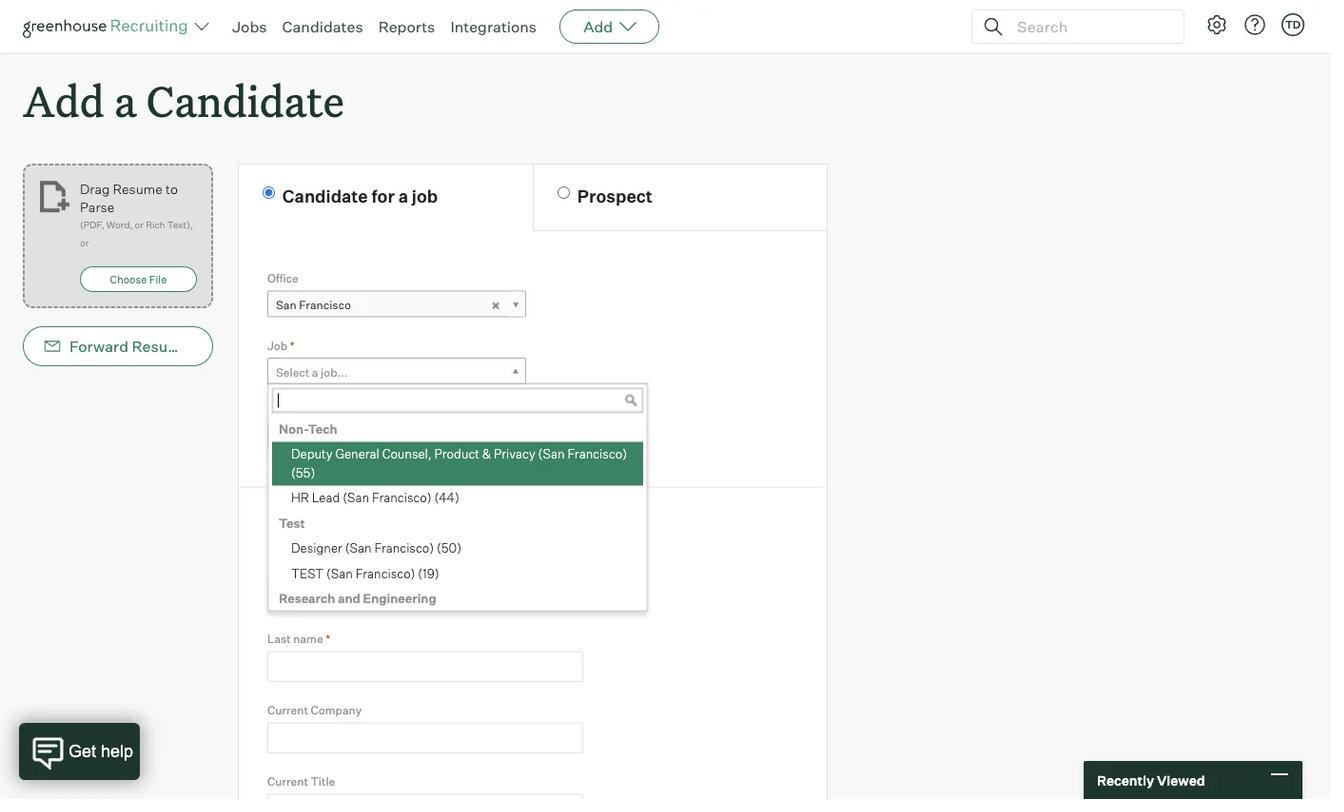 Task type: describe. For each thing, give the bounding box(es) containing it.
--
[[276, 432, 286, 446]]

current title
[[267, 774, 335, 789]]

& inside the deputy general counsel, product & privacy (san francisco) (55)
[[482, 446, 491, 462]]

list box containing non-tech
[[268, 417, 643, 799]]

privacy
[[494, 446, 536, 462]]

deputy
[[291, 446, 333, 462]]

non-
[[279, 421, 308, 436]]

viewed
[[1157, 772, 1205, 789]]

reports
[[378, 17, 435, 36]]

drag resume to parse (pdf, word, or rich text), or
[[80, 181, 193, 249]]

1 vertical spatial company
[[311, 703, 362, 717]]

forward resume via email button
[[23, 327, 257, 367]]

add a candidate
[[23, 72, 344, 128]]

san francisco link
[[267, 291, 526, 318]]

tech
[[308, 421, 337, 436]]

test (san francisco) (19) option
[[272, 562, 643, 587]]

(pdf,
[[80, 219, 104, 231]]

file
[[149, 273, 167, 286]]

deputy general counsel, product & privacy (san francisco) (55) option
[[272, 442, 643, 486]]

drag
[[80, 181, 110, 197]]

text),
[[167, 219, 193, 231]]

recently viewed
[[1097, 772, 1205, 789]]

(san up and
[[326, 566, 353, 581]]

hr lead (san francisco) (44)
[[291, 490, 459, 505]]

1 vertical spatial candidate
[[282, 185, 368, 207]]

Search text field
[[1012, 13, 1167, 40]]

Prospect radio
[[558, 187, 570, 199]]

engineering
[[363, 591, 436, 606]]

hr
[[291, 490, 309, 505]]

(san inside the deputy general counsel, product & privacy (san francisco) (55)
[[538, 446, 565, 462]]

resume for drag
[[113, 181, 163, 197]]

candidates
[[282, 17, 363, 36]]

francisco) up (19)
[[374, 541, 434, 556]]

candidate for a job
[[282, 185, 438, 207]]

configure image
[[1206, 13, 1228, 36]]

first name *
[[267, 561, 331, 575]]

jobs
[[232, 17, 267, 36]]

greenhouse recruiting image
[[23, 15, 194, 38]]

job *
[[267, 338, 295, 353]]

0 vertical spatial company
[[337, 515, 416, 536]]

jobs link
[[232, 17, 267, 36]]

candidates link
[[282, 17, 363, 36]]

test
[[279, 515, 305, 531]]

job...
[[321, 365, 348, 379]]

test
[[291, 566, 324, 581]]

research
[[279, 591, 335, 606]]

san
[[276, 298, 297, 312]]

td button
[[1278, 10, 1308, 40]]

name & company
[[267, 515, 416, 536]]

test (san francisco) (19)
[[291, 566, 439, 581]]

current for current title
[[267, 774, 308, 789]]

and
[[338, 591, 361, 606]]

forward resume via email
[[69, 337, 257, 356]]

1 vertical spatial or
[[80, 237, 89, 249]]

parse
[[80, 199, 114, 215]]

research and engineering
[[279, 591, 436, 606]]

(san right lead
[[343, 490, 369, 505]]

1 vertical spatial &
[[320, 515, 333, 536]]

2 - from the left
[[281, 432, 286, 446]]

select a job...
[[276, 365, 348, 379]]

a for job...
[[312, 365, 318, 379]]

2 horizontal spatial a
[[398, 185, 408, 207]]



Task type: vqa. For each thing, say whether or not it's contained in the screenshot.
1st - from the right
yes



Task type: locate. For each thing, give the bounding box(es) containing it.
* for last name *
[[326, 632, 330, 646]]

0 vertical spatial or
[[135, 219, 144, 231]]

choose file
[[110, 273, 167, 286]]

via
[[193, 337, 214, 356]]

a down greenhouse recruiting 'image'
[[114, 72, 136, 128]]

choose
[[110, 273, 147, 286]]

select
[[276, 365, 310, 379]]

last
[[267, 632, 291, 646]]

name for last
[[293, 632, 323, 646]]

or left rich
[[135, 219, 144, 231]]

resume left via
[[132, 337, 190, 356]]

Candidate for a job radio
[[263, 187, 275, 199]]

add
[[583, 17, 613, 36], [23, 72, 104, 128]]

* right job
[[290, 338, 295, 353]]

(55)
[[291, 465, 315, 480]]

non-tech option
[[272, 417, 643, 442]]

francisco) down counsel,
[[372, 490, 432, 505]]

td button
[[1282, 13, 1305, 36]]

current down last
[[267, 703, 308, 717]]

0 horizontal spatial a
[[114, 72, 136, 128]]

a for candidate
[[114, 72, 136, 128]]

current company
[[267, 703, 362, 717]]

0 vertical spatial *
[[290, 338, 295, 353]]

select a job... link
[[267, 358, 526, 386]]

1 horizontal spatial a
[[312, 365, 318, 379]]

candidate
[[146, 72, 344, 128], [282, 185, 368, 207]]

francisco) inside the deputy general counsel, product & privacy (san francisco) (55)
[[568, 446, 627, 462]]

prospect
[[577, 185, 653, 207]]

title
[[311, 774, 335, 789]]

product
[[434, 446, 480, 462]]

0 vertical spatial a
[[114, 72, 136, 128]]

reports link
[[378, 17, 435, 36]]

initial
[[267, 406, 297, 420]]

-
[[276, 432, 281, 446], [281, 432, 286, 446]]

company
[[337, 515, 416, 536], [311, 703, 362, 717]]

company up the designer (san francisco) (50)
[[337, 515, 416, 536]]

0 vertical spatial resume
[[113, 181, 163, 197]]

first
[[267, 561, 292, 575]]

francisco)
[[568, 446, 627, 462], [372, 490, 432, 505], [374, 541, 434, 556], [356, 566, 415, 581]]

(19)
[[418, 566, 439, 581]]

add inside add popup button
[[583, 17, 613, 36]]

job
[[267, 338, 288, 353]]

initial stage
[[267, 406, 331, 420]]

candidate right candidate for a job "radio"
[[282, 185, 368, 207]]

resume
[[113, 181, 163, 197], [132, 337, 190, 356]]

*
[[290, 338, 295, 353], [327, 561, 331, 575], [326, 632, 330, 646]]

email
[[217, 337, 257, 356]]

None text field
[[272, 388, 643, 413], [267, 723, 583, 754], [267, 794, 583, 799], [272, 388, 643, 413], [267, 723, 583, 754], [267, 794, 583, 799]]

1 vertical spatial *
[[327, 561, 331, 575]]

a
[[114, 72, 136, 128], [398, 185, 408, 207], [312, 365, 318, 379]]

2 vertical spatial a
[[312, 365, 318, 379]]

1 horizontal spatial or
[[135, 219, 144, 231]]

a right for
[[398, 185, 408, 207]]

2 vertical spatial *
[[326, 632, 330, 646]]

integrations
[[450, 17, 537, 36]]

to
[[166, 181, 178, 197]]

office
[[267, 271, 299, 286]]

1 vertical spatial resume
[[132, 337, 190, 356]]

&
[[482, 446, 491, 462], [320, 515, 333, 536]]

& left privacy
[[482, 446, 491, 462]]

current left title
[[267, 774, 308, 789]]

word,
[[106, 219, 133, 231]]

deputy general counsel, product & privacy (san francisco) (55)
[[291, 446, 627, 480]]

resume for forward
[[132, 337, 190, 356]]

add button
[[560, 10, 660, 44]]

francisco) right privacy
[[568, 446, 627, 462]]

0 vertical spatial add
[[583, 17, 613, 36]]

name for first
[[294, 561, 324, 575]]

last name *
[[267, 632, 330, 646]]

(san up test (san francisco) (19)
[[345, 541, 372, 556]]

hr lead (san francisco) (44) option
[[272, 486, 643, 511]]

or down (pdf,
[[80, 237, 89, 249]]

None text field
[[267, 580, 583, 611], [267, 651, 583, 682], [267, 580, 583, 611], [267, 651, 583, 682]]

designer (san francisco) (50)
[[291, 541, 462, 556]]

1 vertical spatial name
[[293, 632, 323, 646]]

0 horizontal spatial add
[[23, 72, 104, 128]]

1 - from the left
[[276, 432, 281, 446]]

1 vertical spatial current
[[267, 774, 308, 789]]

integrations link
[[450, 17, 537, 36]]

* for first name *
[[327, 561, 331, 575]]

0 vertical spatial &
[[482, 446, 491, 462]]

(44)
[[434, 490, 459, 505]]

lead
[[312, 490, 340, 505]]

designer
[[291, 541, 342, 556]]

resume inside button
[[132, 337, 190, 356]]

0 horizontal spatial or
[[80, 237, 89, 249]]

francisco) down the designer (san francisco) (50)
[[356, 566, 415, 581]]

candidate down jobs link
[[146, 72, 344, 128]]

(50)
[[437, 541, 462, 556]]

francisco
[[299, 298, 351, 312]]

current
[[267, 703, 308, 717], [267, 774, 308, 789]]

td
[[1285, 18, 1301, 31]]

1 vertical spatial add
[[23, 72, 104, 128]]

(san right privacy
[[538, 446, 565, 462]]

a left job...
[[312, 365, 318, 379]]

company up title
[[311, 703, 362, 717]]

recently
[[1097, 772, 1154, 789]]

list box
[[268, 417, 643, 799]]

resume inside the drag resume to parse (pdf, word, or rich text), or
[[113, 181, 163, 197]]

general
[[335, 446, 379, 462]]

name
[[267, 515, 317, 536]]

0 vertical spatial name
[[294, 561, 324, 575]]

resume left to
[[113, 181, 163, 197]]

san francisco
[[276, 298, 351, 312]]

(san
[[538, 446, 565, 462], [343, 490, 369, 505], [345, 541, 372, 556], [326, 566, 353, 581]]

job
[[412, 185, 438, 207]]

& up 'designer'
[[320, 515, 333, 536]]

name right last
[[293, 632, 323, 646]]

1 horizontal spatial add
[[583, 17, 613, 36]]

add for add a candidate
[[23, 72, 104, 128]]

designer (san francisco) (50) option
[[272, 536, 643, 562]]

test option
[[272, 511, 643, 536]]

name down 'designer'
[[294, 561, 324, 575]]

1 horizontal spatial &
[[482, 446, 491, 462]]

2 current from the top
[[267, 774, 308, 789]]

-- link
[[267, 425, 524, 453]]

counsel,
[[382, 446, 432, 462]]

name
[[294, 561, 324, 575], [293, 632, 323, 646]]

* right test
[[327, 561, 331, 575]]

current for current company
[[267, 703, 308, 717]]

research and engineering option
[[272, 587, 643, 612]]

* down research
[[326, 632, 330, 646]]

or
[[135, 219, 144, 231], [80, 237, 89, 249]]

0 vertical spatial candidate
[[146, 72, 344, 128]]

0 vertical spatial current
[[267, 703, 308, 717]]

1 current from the top
[[267, 703, 308, 717]]

1 vertical spatial a
[[398, 185, 408, 207]]

for
[[372, 185, 395, 207]]

add for add
[[583, 17, 613, 36]]

0 horizontal spatial &
[[320, 515, 333, 536]]

non-tech
[[279, 421, 337, 436]]

forward
[[69, 337, 129, 356]]

stage
[[299, 406, 331, 420]]

rich
[[146, 219, 165, 231]]



